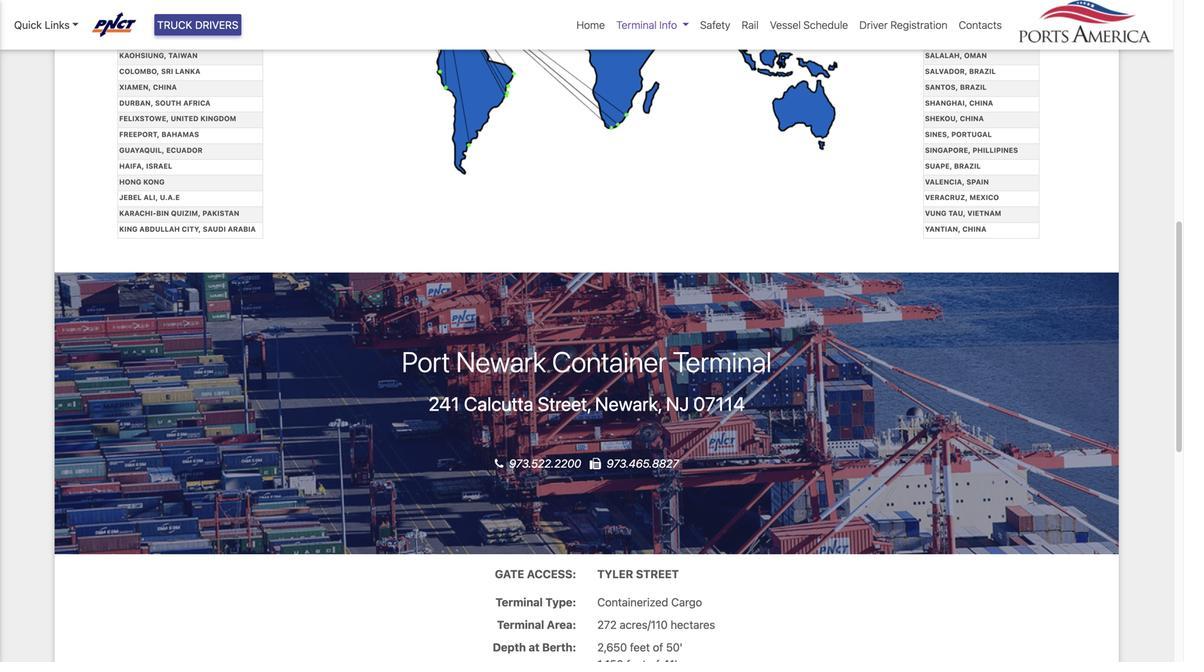 Task type: locate. For each thing, give the bounding box(es) containing it.
durban, south africa
[[119, 99, 211, 107]]

contacts
[[959, 19, 1002, 31]]

truck
[[157, 19, 192, 31]]

africa for coega, south africa
[[178, 20, 205, 28]]

driver registration
[[860, 19, 948, 31]]

china up durban, south africa
[[153, 83, 177, 91]]

272 acres/110 hectares
[[598, 619, 716, 632]]

0 vertical spatial africa
[[178, 20, 205, 28]]

shanghai,
[[926, 99, 968, 107]]

safety link
[[695, 11, 736, 38]]

brazil down salvador, brazil
[[961, 83, 987, 91]]

1 vertical spatial brazil
[[961, 83, 987, 91]]

contacts link
[[954, 11, 1008, 38]]

china down vietnam
[[963, 225, 987, 233]]

salalah,
[[926, 52, 963, 60]]

africa down rep at the left top of the page
[[178, 20, 205, 28]]

suape, brazil
[[926, 162, 981, 170]]

felixstowe, united kingdom
[[119, 115, 236, 123]]

xiamen, china
[[119, 83, 177, 91]]

schedule
[[804, 19, 849, 31]]

africa for durban, south africa
[[183, 99, 211, 107]]

karachi-bin quizim, pakistan
[[119, 210, 239, 218]]

valencia, spain
[[926, 178, 989, 186]]

hectares
[[671, 619, 716, 632]]

0 vertical spatial south
[[150, 20, 176, 28]]

vessel schedule
[[770, 19, 849, 31]]

ali,
[[144, 194, 158, 202]]

hong kong
[[119, 178, 165, 186]]

brazil for salvador, brazil
[[970, 67, 996, 76]]

2 vertical spatial brazil
[[955, 162, 981, 170]]

durban,
[[119, 99, 153, 107]]

guayaquil, ecuador
[[119, 146, 203, 154]]

haifa,
[[119, 162, 144, 170]]

links
[[45, 19, 70, 31]]

panama
[[166, 36, 198, 44]]

brazil down oman
[[970, 67, 996, 76]]

access:
[[527, 568, 577, 581]]

china up portugal
[[960, 115, 984, 123]]

suape,
[[926, 162, 953, 170]]

king abdullah city, saudi arabia
[[119, 225, 256, 233]]

rotterdam, netherlands
[[926, 20, 1031, 28]]

xiamen,
[[119, 83, 151, 91]]

at
[[529, 641, 540, 655]]

1 vertical spatial africa
[[183, 99, 211, 107]]

salvador, brazil
[[926, 67, 996, 76]]

colombo,
[[119, 67, 159, 76]]

china
[[153, 83, 177, 91], [970, 99, 994, 107], [960, 115, 984, 123], [963, 225, 987, 233]]

terminal info
[[617, 19, 678, 31]]

cargo
[[672, 596, 702, 609]]

containerized cargo
[[598, 596, 702, 609]]

terminal left info
[[617, 19, 657, 31]]

type:
[[546, 596, 577, 609]]

u.a.e
[[160, 194, 180, 202]]

quick links link
[[14, 17, 79, 33]]

port newark container terminal
[[402, 346, 772, 379]]

santos,
[[926, 83, 959, 91]]

south
[[150, 20, 176, 28], [155, 99, 181, 107]]

1 vertical spatial south
[[155, 99, 181, 107]]

kaohsiung, taiwan
[[119, 52, 198, 60]]

terminal info link
[[611, 11, 695, 38]]

rotterdam,
[[926, 20, 974, 28]]

africa up united
[[183, 99, 211, 107]]

ecuador
[[166, 146, 203, 154]]

0 vertical spatial brazil
[[970, 67, 996, 76]]

vietnam
[[968, 210, 1002, 218]]

safety
[[701, 19, 731, 31]]

nj
[[666, 393, 690, 415]]

cristobal, panama
[[119, 36, 198, 44]]

hong
[[119, 178, 141, 186]]

terminal up the 'depth'
[[497, 619, 545, 632]]

quick links
[[14, 19, 70, 31]]

truck drivers link
[[154, 14, 241, 36]]

newark
[[456, 346, 546, 379]]

felixstowe,
[[119, 115, 169, 123]]

south up felixstowe, united kingdom
[[155, 99, 181, 107]]

registration
[[891, 19, 948, 31]]

china down santos, brazil
[[970, 99, 994, 107]]

veracruz,
[[926, 194, 968, 202]]

street
[[636, 568, 679, 581]]

quick
[[14, 19, 42, 31]]

rail link
[[736, 11, 765, 38]]

spain
[[967, 178, 989, 186]]

rail
[[742, 19, 759, 31]]

brazil down 'singapore, phillipines'
[[955, 162, 981, 170]]

phillipines
[[973, 146, 1019, 154]]

yantian, china
[[926, 225, 987, 233]]

pakistan
[[203, 210, 239, 218]]

china for yantian, china
[[963, 225, 987, 233]]

quizim,
[[171, 210, 201, 218]]

2,650
[[598, 641, 627, 655]]

tyler street
[[598, 568, 679, 581]]

terminal up terminal area:
[[496, 596, 543, 609]]

veracruz, mexico
[[926, 194, 1000, 202]]

terminal type:
[[496, 596, 577, 609]]

south for durban,
[[155, 99, 181, 107]]

south up the cristobal, panama
[[150, 20, 176, 28]]

terminal inside terminal info link
[[617, 19, 657, 31]]

karachi-
[[119, 210, 156, 218]]

tyler
[[598, 568, 634, 581]]



Task type: describe. For each thing, give the bounding box(es) containing it.
china for xiamen, china
[[153, 83, 177, 91]]

depth at berth:
[[493, 641, 577, 655]]

shekou, china
[[926, 115, 984, 123]]

drivers
[[195, 19, 239, 31]]

bin
[[156, 210, 169, 218]]

singapore, phillipines
[[926, 146, 1019, 154]]

calcutta
[[464, 393, 534, 415]]

portugal
[[952, 131, 992, 139]]

container
[[553, 346, 667, 379]]

gate
[[495, 568, 525, 581]]

sines, portugal
[[926, 131, 992, 139]]

shekou,
[[926, 115, 959, 123]]

vessel
[[770, 19, 801, 31]]

freeport, bahamas
[[119, 131, 199, 139]]

netherlands
[[976, 20, 1031, 28]]

valencia,
[[926, 178, 965, 186]]

south for coega,
[[150, 20, 176, 28]]

terminal for terminal info
[[617, 19, 657, 31]]

coega, south africa
[[119, 20, 205, 28]]

caucedo,
[[119, 4, 158, 12]]

acres/110
[[620, 619, 668, 632]]

home
[[577, 19, 605, 31]]

tau,
[[949, 210, 966, 218]]

brazil for santos, brazil
[[961, 83, 987, 91]]

santos, brazil
[[926, 83, 987, 91]]

home link
[[571, 11, 611, 38]]

area:
[[547, 619, 577, 632]]

guayaquil,
[[119, 146, 164, 154]]

salalah, oman
[[926, 52, 988, 60]]

terminal up 07114
[[673, 346, 772, 379]]

jebel
[[119, 194, 142, 202]]

jebel ali, u.a.e
[[119, 194, 180, 202]]

street,
[[538, 393, 591, 415]]

king
[[119, 225, 138, 233]]

241 calcutta street,                         newark, nj 07114
[[429, 393, 745, 415]]

singapore,
[[926, 146, 971, 154]]

kingdom
[[201, 115, 236, 123]]

vessel schedule link
[[765, 11, 854, 38]]

berth:
[[542, 641, 577, 655]]

sines,
[[926, 131, 950, 139]]

rail image
[[333, 0, 841, 180]]

info
[[660, 19, 678, 31]]

driver
[[860, 19, 888, 31]]

2,650 feet of 50'
[[598, 641, 683, 655]]

kaohsiung,
[[119, 52, 167, 60]]

israel
[[146, 162, 172, 170]]

vung tau, vietnam
[[926, 210, 1002, 218]]

city,
[[182, 225, 201, 233]]

terminal for terminal type:
[[496, 596, 543, 609]]

haifa, israel
[[119, 162, 172, 170]]

united
[[171, 115, 199, 123]]

feet
[[630, 641, 650, 655]]

50'
[[667, 641, 683, 655]]

973.465.8827
[[607, 457, 679, 471]]

rep
[[179, 4, 194, 12]]

coega,
[[119, 20, 148, 28]]

vung
[[926, 210, 947, 218]]

bahamas
[[162, 131, 199, 139]]

dom
[[160, 4, 177, 12]]

china for shanghai, china
[[970, 99, 994, 107]]

sri
[[161, 67, 173, 76]]

abdullah
[[140, 225, 180, 233]]

yantian,
[[926, 225, 961, 233]]

salvador,
[[926, 67, 968, 76]]

oman
[[965, 52, 988, 60]]

lanka
[[175, 67, 201, 76]]

brazil for suape, brazil
[[955, 162, 981, 170]]

china for shekou, china
[[960, 115, 984, 123]]

saudi
[[203, 225, 226, 233]]

taiwan
[[168, 52, 198, 60]]

terminal area:
[[497, 619, 577, 632]]

driver registration link
[[854, 11, 954, 38]]

241
[[429, 393, 460, 415]]

07114
[[694, 393, 745, 415]]

terminal for terminal area:
[[497, 619, 545, 632]]



Task type: vqa. For each thing, say whether or not it's contained in the screenshot.
PNCT
no



